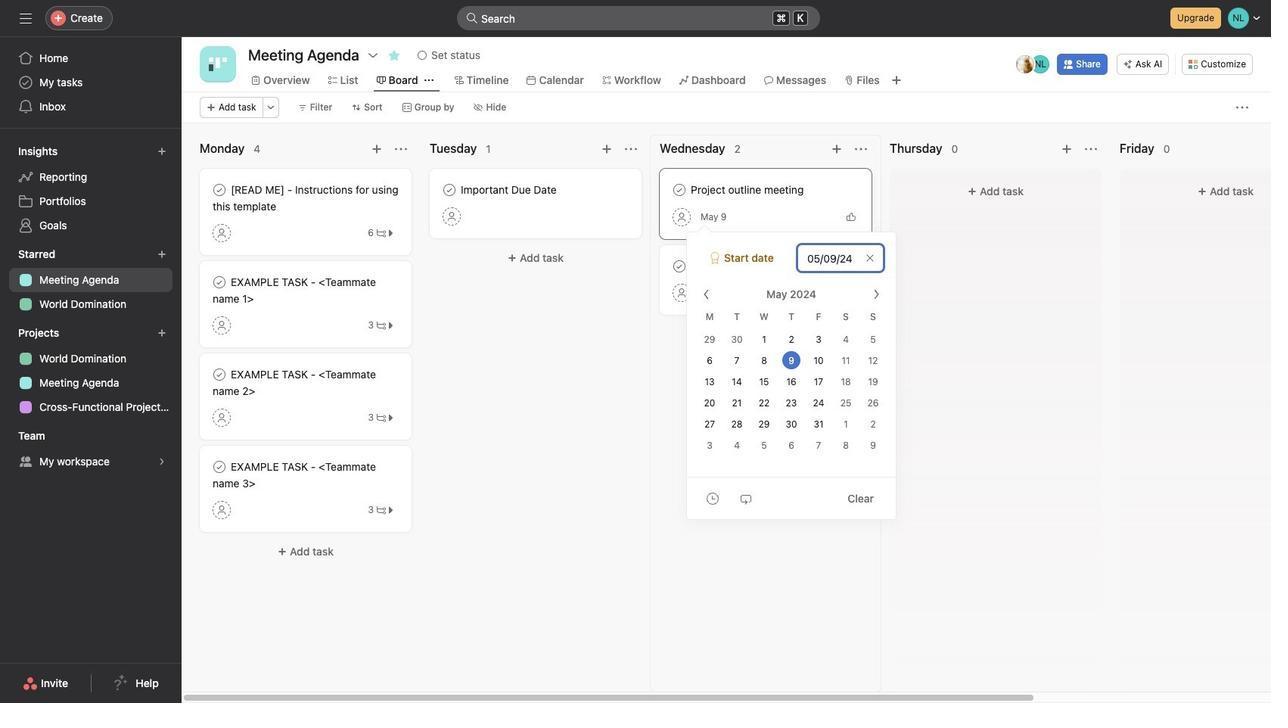 Task type: locate. For each thing, give the bounding box(es) containing it.
2 horizontal spatial mark complete image
[[671, 257, 689, 276]]

add items to starred image
[[157, 250, 167, 259]]

2 add task image from the left
[[831, 143, 843, 155]]

more section actions image
[[625, 143, 637, 155], [855, 143, 868, 155]]

previous month image
[[701, 288, 713, 301]]

1 more section actions image from the left
[[395, 143, 407, 155]]

more section actions image for second add task icon
[[1086, 143, 1098, 155]]

0 horizontal spatial more section actions image
[[625, 143, 637, 155]]

show options image
[[367, 49, 379, 61]]

add task image
[[601, 143, 613, 155], [831, 143, 843, 155]]

1 add task image from the left
[[371, 143, 383, 155]]

2 more section actions image from the left
[[1086, 143, 1098, 155]]

more section actions image for 1st add task image from the right
[[855, 143, 868, 155]]

clear due date image
[[866, 254, 875, 263]]

add time image
[[707, 492, 719, 505]]

prominent image
[[466, 12, 478, 24]]

add tab image
[[891, 74, 903, 86]]

1 horizontal spatial more section actions image
[[1086, 143, 1098, 155]]

starred element
[[0, 241, 182, 319]]

set to repeat image
[[740, 492, 753, 505]]

new project or portfolio image
[[157, 329, 167, 338]]

1 horizontal spatial add task image
[[831, 143, 843, 155]]

mark complete image
[[441, 181, 459, 199], [671, 257, 689, 276], [210, 273, 229, 291]]

board image
[[209, 55, 227, 73]]

Search tasks, projects, and more text field
[[457, 6, 821, 30]]

Due date text field
[[798, 245, 884, 272]]

Mark complete checkbox
[[671, 257, 689, 276], [210, 366, 229, 384], [210, 458, 229, 476]]

0 horizontal spatial add task image
[[601, 143, 613, 155]]

0 horizontal spatial more section actions image
[[395, 143, 407, 155]]

1 more section actions image from the left
[[625, 143, 637, 155]]

projects element
[[0, 319, 182, 422]]

1 horizontal spatial mark complete image
[[441, 181, 459, 199]]

None field
[[457, 6, 821, 30]]

more section actions image
[[395, 143, 407, 155], [1086, 143, 1098, 155]]

2 more section actions image from the left
[[855, 143, 868, 155]]

0 horizontal spatial add task image
[[371, 143, 383, 155]]

mark complete checkbox for 1st add task image from the right
[[671, 181, 689, 199]]

0 vertical spatial mark complete checkbox
[[671, 257, 689, 276]]

remove from starred image
[[388, 49, 400, 61]]

2 add task image from the left
[[1061, 143, 1074, 155]]

mark complete image
[[210, 181, 229, 199], [671, 181, 689, 199], [210, 366, 229, 384], [210, 458, 229, 476]]

Mark complete checkbox
[[210, 181, 229, 199], [441, 181, 459, 199], [671, 181, 689, 199], [210, 273, 229, 291]]

add task image
[[371, 143, 383, 155], [1061, 143, 1074, 155]]

1 add task image from the left
[[601, 143, 613, 155]]

insights element
[[0, 138, 182, 241]]

1 horizontal spatial more section actions image
[[855, 143, 868, 155]]

1 horizontal spatial add task image
[[1061, 143, 1074, 155]]



Task type: describe. For each thing, give the bounding box(es) containing it.
tab actions image
[[424, 76, 434, 85]]

new insights image
[[157, 147, 167, 156]]

mark complete checkbox for second add task icon from right
[[210, 181, 229, 199]]

2 vertical spatial mark complete checkbox
[[210, 458, 229, 476]]

more actions image
[[1237, 101, 1249, 114]]

more actions image
[[266, 103, 275, 112]]

0 horizontal spatial mark complete image
[[210, 273, 229, 291]]

see details, my workspace image
[[157, 457, 167, 466]]

teams element
[[0, 422, 182, 477]]

1 vertical spatial mark complete checkbox
[[210, 366, 229, 384]]

hide sidebar image
[[20, 12, 32, 24]]

more section actions image for 2nd add task image from right
[[625, 143, 637, 155]]

next month image
[[871, 288, 883, 301]]

0 likes. click to like this task image
[[847, 212, 856, 221]]

mark complete checkbox for 2nd add task image from right
[[441, 181, 459, 199]]

global element
[[0, 37, 182, 128]]

more section actions image for second add task icon from right
[[395, 143, 407, 155]]



Task type: vqa. For each thing, say whether or not it's contained in the screenshot.
Mark complete
no



